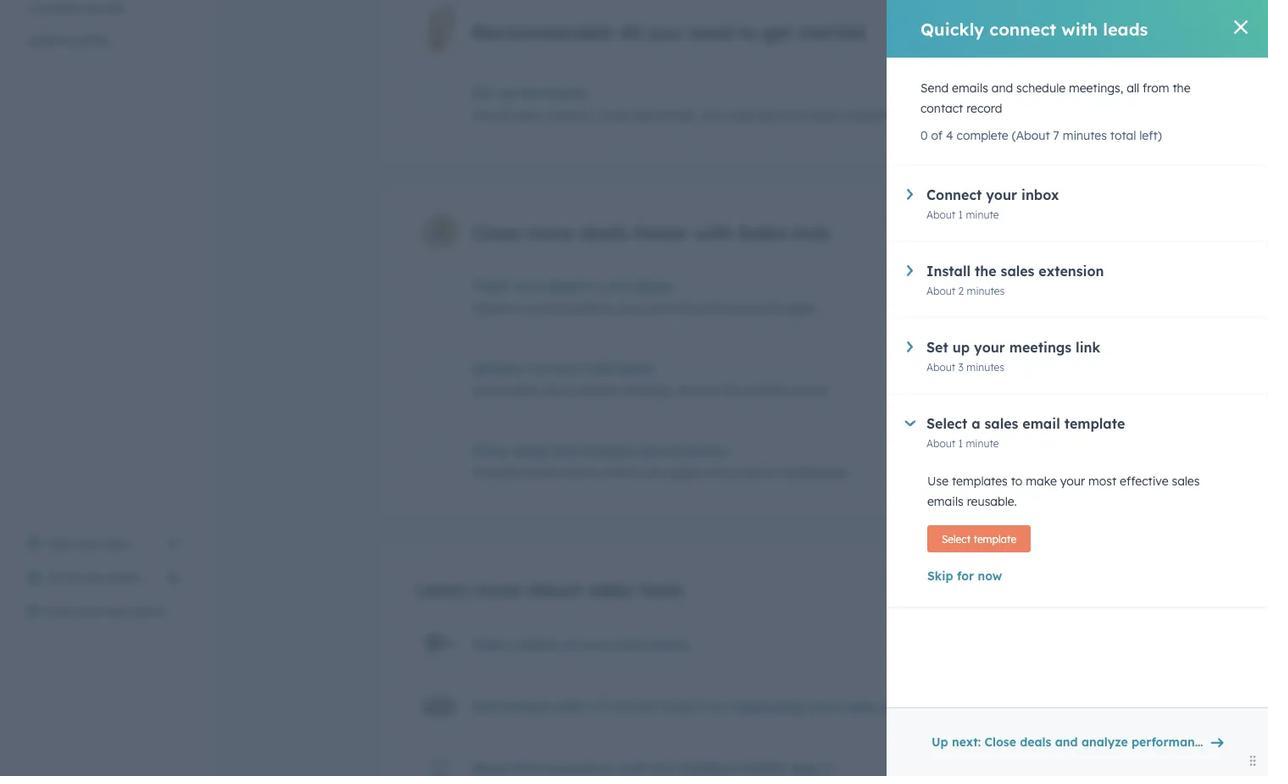 Task type: locate. For each thing, give the bounding box(es) containing it.
4
[[946, 128, 954, 143], [1022, 301, 1028, 314]]

0 vertical spatial to
[[738, 20, 757, 43]]

from up left)
[[1143, 81, 1170, 95]]

7 down set up your meetings link about 3 minutes
[[1023, 383, 1028, 396]]

website (cms)
[[27, 33, 109, 48]]

1 horizontal spatial start
[[967, 94, 996, 109]]

0% up about 4 minutes
[[1055, 279, 1069, 292]]

1 horizontal spatial link opens in a new window image
[[822, 761, 833, 777]]

about up use
[[927, 437, 956, 450]]

set up the basics import your contacts, invite teammates, and understand hubspot properties
[[472, 85, 905, 123]]

link opens in a new window image inside view your plan link
[[168, 534, 180, 555]]

record up complete
[[967, 101, 1003, 116]]

in inside track your deals in one place create a custom pipeline, and never lose track of a sale again
[[590, 278, 603, 295]]

0 horizontal spatial meetings,
[[621, 383, 675, 398]]

1 horizontal spatial 4
[[1022, 301, 1028, 314]]

0 vertical spatial send
[[921, 81, 949, 95]]

and inside "button"
[[1056, 735, 1078, 750]]

and inside quickly connect with leads send emails and schedule meetings, all from the contact record
[[543, 383, 565, 398]]

2 vertical spatial of
[[564, 637, 577, 653]]

of right track
[[734, 301, 746, 316]]

about 7 minutes
[[991, 383, 1069, 396]]

up inside set up your meetings link about 3 minutes
[[953, 339, 970, 356]]

caret image down caret image
[[905, 421, 916, 427]]

2 down install
[[959, 285, 964, 297]]

0 vertical spatial all
[[1127, 81, 1140, 95]]

caret image left install
[[907, 265, 913, 276]]

more
[[527, 221, 575, 244], [475, 578, 522, 602]]

1 horizontal spatial record
[[967, 101, 1003, 116]]

select
[[927, 416, 968, 432], [942, 533, 971, 546]]

all inside quickly connect with leads send emails and schedule meetings, all from the contact record
[[679, 383, 691, 398]]

0 vertical spatial minute
[[966, 208, 999, 221]]

connect down custom
[[528, 360, 581, 377]]

link opens in a new window image
[[168, 538, 180, 550], [822, 765, 833, 777]]

1 vertical spatial 7
[[1023, 383, 1028, 396]]

4 right 0
[[946, 128, 954, 143]]

contact down quickly connect with leads button
[[746, 383, 788, 398]]

skip
[[928, 569, 954, 584]]

meetings, up total
[[1069, 81, 1124, 95]]

contact inside send emails and schedule meetings, all from the contact record
[[921, 101, 964, 116]]

0 vertical spatial performance
[[641, 443, 728, 460]]

minute inside select a sales email template about 1 minute
[[966, 437, 999, 450]]

0 horizontal spatial more
[[475, 578, 522, 602]]

caret image left connect
[[907, 189, 913, 200]]

2 down take a demo of your sales tools
[[600, 698, 607, 715]]

1 horizontal spatial analyze
[[1082, 735, 1128, 750]]

0 vertical spatial up
[[498, 85, 516, 102]]

1 down connect
[[959, 208, 963, 221]]

1 horizontal spatial performance
[[641, 443, 728, 460]]

emails
[[952, 81, 989, 95], [504, 383, 540, 398], [928, 494, 964, 509]]

contact up 0
[[921, 101, 964, 116]]

a left reports
[[731, 466, 739, 480]]

customer service
[[27, 1, 126, 16]]

meetings, inside send emails and schedule meetings, all from the contact record
[[1069, 81, 1124, 95]]

your inside use templates to make your most effective sales emails reusable.
[[1061, 474, 1086, 489]]

up inside set up the basics import your contacts, invite teammates, and understand hubspot properties
[[498, 85, 516, 102]]

of right 0
[[932, 128, 943, 143]]

0% for track your deals in one place
[[1055, 279, 1069, 292]]

started
[[799, 20, 865, 43], [500, 698, 549, 715]]

deals inside track your deals in one place create a custom pipeline, and never lose track of a sale again
[[550, 278, 586, 295]]

1 horizontal spatial in
[[917, 698, 930, 715]]

and
[[992, 81, 1014, 95], [703, 108, 724, 123], [618, 301, 640, 316], [543, 383, 565, 398], [553, 443, 579, 460], [600, 466, 621, 480], [1056, 735, 1078, 750]]

0 vertical spatial set
[[472, 85, 494, 102]]

minutes down install
[[967, 285, 1005, 297]]

effective
[[1120, 474, 1169, 489]]

use
[[928, 474, 949, 489]]

0 horizontal spatial 7
[[1023, 383, 1028, 396]]

0 vertical spatial start
[[967, 94, 996, 109]]

about inside set up your meetings link about 3 minutes
[[927, 361, 956, 374]]

schedule up 0 of 4 complete (about 7 minutes total left)
[[1017, 81, 1066, 95]]

leads for quickly connect with leads send emails and schedule meetings, all from the contact record
[[618, 360, 654, 377]]

1 horizontal spatial of
[[734, 301, 746, 316]]

schedule inside send emails and schedule meetings, all from the contact record
[[1017, 81, 1066, 95]]

4 down install the sales extension about 2 minutes
[[1022, 301, 1028, 314]]

1 horizontal spatial 7
[[1054, 128, 1060, 143]]

0 vertical spatial connect
[[990, 18, 1057, 39]]

demo down 'team'
[[132, 605, 164, 619]]

select inside select a sales email template about 1 minute
[[927, 416, 968, 432]]

1 horizontal spatial to
[[1011, 474, 1023, 489]]

quickly inside quickly connect with leads send emails and schedule meetings, all from the contact record
[[472, 360, 523, 377]]

template
[[1065, 416, 1126, 432], [974, 533, 1017, 546]]

a up templates
[[972, 416, 981, 432]]

0 vertical spatial analyze
[[583, 443, 636, 460]]

connect for quickly connect with leads send emails and schedule meetings, all from the contact record
[[528, 360, 581, 377]]

0 horizontal spatial quickly
[[472, 360, 523, 377]]

1 vertical spatial set
[[927, 339, 949, 356]]

0 vertical spatial caret image
[[907, 189, 913, 200]]

demo for overview
[[132, 605, 164, 619]]

hit
[[625, 466, 639, 480]]

minutes right 3
[[967, 361, 1005, 374]]

1 horizontal spatial from
[[1143, 81, 1170, 95]]

1 horizontal spatial set
[[927, 339, 949, 356]]

hubspot inside set up the basics import your contacts, invite teammates, and understand hubspot properties
[[795, 108, 844, 123]]

record up dashboard at bottom right
[[792, 383, 828, 398]]

lesson
[[663, 698, 705, 715]]

0 vertical spatial hubspot
[[795, 108, 844, 123]]

start
[[967, 94, 996, 109], [47, 605, 75, 619]]

connect inside quickly connect with leads send emails and schedule meetings, all from the contact record
[[528, 360, 581, 377]]

minute inside connect your inbox about 1 minute
[[966, 208, 999, 221]]

minute for connect your inbox about 1 minute
[[966, 208, 999, 221]]

a left sale
[[749, 301, 757, 316]]

deals up custom
[[550, 278, 586, 295]]

1 vertical spatial 0%
[[1055, 362, 1069, 374]]

close more deals faster with sales hub
[[472, 221, 830, 244]]

select for a
[[927, 416, 968, 432]]

deals
[[580, 221, 629, 244], [550, 278, 586, 295], [513, 443, 549, 460], [1020, 735, 1052, 750]]

of inside the quickly connect with leads dialog
[[932, 128, 943, 143]]

1 vertical spatial in
[[917, 698, 930, 715]]

0 vertical spatial 4
[[946, 128, 954, 143]]

send inside send emails and schedule meetings, all from the contact record
[[921, 81, 949, 95]]

select for template
[[942, 533, 971, 546]]

about inside connect your inbox about 1 minute
[[927, 208, 956, 221]]

2 vertical spatial caret image
[[905, 421, 916, 427]]

1 horizontal spatial link opens in a new window image
[[822, 765, 833, 777]]

link opens in a new window image
[[168, 534, 180, 555], [822, 761, 833, 777]]

2 1 from the top
[[959, 437, 963, 450]]

0 horizontal spatial connect
[[528, 360, 581, 377]]

from down quickly connect with leads button
[[695, 383, 721, 398]]

set for the
[[472, 85, 494, 102]]

0 horizontal spatial in
[[590, 278, 603, 295]]

with inside quickly connect with leads send emails and schedule meetings, all from the contact record
[[585, 360, 614, 377]]

your left 'team'
[[83, 571, 108, 586]]

with down take a demo of your sales tools link
[[554, 698, 583, 715]]

0 vertical spatial record
[[967, 101, 1003, 116]]

set up import
[[472, 85, 494, 102]]

caret image
[[907, 189, 913, 200], [907, 265, 913, 276], [905, 421, 916, 427]]

sales
[[1001, 263, 1035, 280], [985, 416, 1019, 432], [1172, 474, 1200, 489], [588, 578, 633, 602], [617, 637, 651, 653], [843, 698, 877, 715]]

extension
[[1039, 263, 1105, 280]]

template up the now
[[974, 533, 1017, 546]]

your up custom
[[514, 278, 545, 295]]

send down create
[[472, 383, 500, 398]]

record inside send emails and schedule meetings, all from the contact record
[[967, 101, 1003, 116]]

a right take
[[508, 637, 517, 653]]

deals inside up next: close deals and analyze performance "button"
[[1020, 735, 1052, 750]]

in right data
[[917, 698, 930, 715]]

leads for quickly connect with leads
[[1104, 18, 1149, 39]]

0 vertical spatial select
[[927, 416, 968, 432]]

set up the basics button
[[472, 85, 932, 102]]

track
[[703, 301, 731, 316]]

all down quickly connect with leads button
[[679, 383, 691, 398]]

1 vertical spatial contact
[[746, 383, 788, 398]]

0 horizontal spatial start
[[47, 605, 75, 619]]

0 vertical spatial meetings,
[[1069, 81, 1124, 95]]

quickly for quickly connect with leads send emails and schedule meetings, all from the contact record
[[472, 360, 523, 377]]

0 vertical spatial link opens in a new window image
[[168, 534, 180, 555]]

template right email
[[1065, 416, 1126, 432]]

connect up tasks
[[990, 18, 1057, 39]]

0 vertical spatial from
[[1143, 81, 1170, 95]]

start for start overview demo
[[47, 605, 75, 619]]

minutes inside set up your meetings link about 3 minutes
[[967, 361, 1005, 374]]

1 0% from the top
[[1055, 279, 1069, 292]]

1 vertical spatial 1
[[959, 437, 963, 450]]

0 vertical spatial more
[[527, 221, 575, 244]]

sales inside install the sales extension about 2 minutes
[[1001, 263, 1035, 280]]

now
[[978, 569, 1003, 584]]

understand
[[727, 108, 791, 123]]

pipeline,
[[568, 301, 615, 316]]

learn
[[416, 578, 469, 602]]

need
[[688, 20, 733, 43]]

2 inside install the sales extension about 2 minutes
[[959, 285, 964, 297]]

from inside quickly connect with leads send emails and schedule meetings, all from the contact record
[[695, 383, 721, 398]]

0 horizontal spatial send
[[472, 383, 500, 398]]

1 horizontal spatial 2
[[959, 285, 964, 297]]

all
[[620, 20, 643, 43]]

meetings, down quickly connect with leads button
[[621, 383, 675, 398]]

0 vertical spatial of
[[932, 128, 943, 143]]

1 vertical spatial leads
[[618, 360, 654, 377]]

1 vertical spatial record
[[792, 383, 828, 398]]

with down close deals and analyze performance button
[[704, 466, 728, 480]]

with inside dialog
[[1062, 18, 1098, 39]]

2 down select a sales email template about 1 minute
[[1023, 466, 1028, 478]]

1 vertical spatial meetings,
[[621, 383, 675, 398]]

set right caret image
[[927, 339, 949, 356]]

select inside select  template link
[[942, 533, 971, 546]]

record inside quickly connect with leads send emails and schedule meetings, all from the contact record
[[792, 383, 828, 398]]

connect your inbox about 1 minute
[[927, 187, 1060, 221]]

your right import
[[515, 108, 540, 123]]

a
[[513, 301, 520, 316], [749, 301, 757, 316], [972, 416, 981, 432], [731, 466, 739, 480], [508, 637, 517, 653], [587, 698, 596, 715]]

with for get started with a 2 minute lesson on organizing your sales data in hubspot
[[554, 698, 583, 715]]

1 vertical spatial of
[[734, 301, 746, 316]]

minutes left total
[[1063, 128, 1107, 143]]

deals right next:
[[1020, 735, 1052, 750]]

all
[[1127, 81, 1140, 95], [679, 383, 691, 398]]

1 horizontal spatial more
[[527, 221, 575, 244]]

1 vertical spatial quickly
[[472, 360, 523, 377]]

2 0% from the top
[[1055, 362, 1069, 374]]

hubspot left properties
[[795, 108, 844, 123]]

up for your
[[953, 339, 970, 356]]

send
[[921, 81, 949, 95], [472, 383, 500, 398]]

1 vertical spatial up
[[953, 339, 970, 356]]

emails inside quickly connect with leads send emails and schedule meetings, all from the contact record
[[504, 383, 540, 398]]

start left tasks
[[967, 94, 996, 109]]

demo right take
[[521, 637, 560, 653]]

meetings,
[[1069, 81, 1124, 95], [621, 383, 675, 398]]

set up your meetings link about 3 minutes
[[927, 339, 1101, 374]]

the inside quickly connect with leads send emails and schedule meetings, all from the contact record
[[725, 383, 742, 398]]

1 horizontal spatial send
[[921, 81, 949, 95]]

4 inside the quickly connect with leads dialog
[[946, 128, 954, 143]]

contact inside quickly connect with leads send emails and schedule meetings, all from the contact record
[[746, 383, 788, 398]]

1 horizontal spatial template
[[1065, 416, 1126, 432]]

more right learn
[[475, 578, 522, 602]]

close up track
[[472, 221, 522, 244]]

your left 'inbox' at right top
[[987, 187, 1018, 204]]

to
[[738, 20, 757, 43], [1011, 474, 1023, 489]]

performance inside "button"
[[1132, 735, 1209, 750]]

quickly
[[921, 18, 985, 39], [472, 360, 523, 377]]

start down invite
[[47, 605, 75, 619]]

up for the
[[498, 85, 516, 102]]

2 vertical spatial minute
[[611, 698, 659, 715]]

started right get
[[500, 698, 549, 715]]

minute left lesson at the right
[[611, 698, 659, 715]]

1 up templates
[[959, 437, 963, 450]]

1 vertical spatial started
[[500, 698, 549, 715]]

0 horizontal spatial started
[[500, 698, 549, 715]]

1 horizontal spatial meetings,
[[1069, 81, 1124, 95]]

quickly inside dialog
[[921, 18, 985, 39]]

basics
[[546, 85, 588, 102]]

0 vertical spatial contact
[[921, 101, 964, 116]]

1 vertical spatial analyze
[[1082, 735, 1128, 750]]

leads
[[1104, 18, 1149, 39], [618, 360, 654, 377]]

1 horizontal spatial demo
[[521, 637, 560, 653]]

caret image for select
[[905, 421, 916, 427]]

start inside button
[[967, 94, 996, 109]]

schedule down pipeline,
[[568, 383, 617, 398]]

analyze inside close deals and analyze performance forecast performance and hit your goals with a reports dashboard
[[583, 443, 636, 460]]

3 0% from the top
[[1055, 444, 1069, 457]]

connect inside dialog
[[990, 18, 1057, 39]]

1 vertical spatial all
[[679, 383, 691, 398]]

minutes down select a sales email template about 1 minute
[[1031, 466, 1069, 478]]

close
[[472, 221, 522, 244], [472, 443, 509, 460], [985, 735, 1017, 750]]

1
[[959, 208, 963, 221], [959, 437, 963, 450]]

your left the meetings
[[974, 339, 1006, 356]]

set inside set up the basics import your contacts, invite teammates, and understand hubspot properties
[[472, 85, 494, 102]]

track your deals in one place create a custom pipeline, and never lose track of a sale again
[[472, 278, 818, 316]]

select up skip for now
[[942, 533, 971, 546]]

track
[[472, 278, 510, 295]]

your right "hit"
[[642, 466, 667, 480]]

record
[[967, 101, 1003, 116], [792, 383, 828, 398]]

0 horizontal spatial 4
[[946, 128, 954, 143]]

1 vertical spatial minute
[[966, 437, 999, 450]]

next:
[[952, 735, 981, 750]]

in up pipeline,
[[590, 278, 603, 295]]

with inside close deals and analyze performance forecast performance and hit your goals with a reports dashboard
[[704, 466, 728, 480]]

1 vertical spatial template
[[974, 533, 1017, 546]]

start overview demo
[[47, 605, 164, 619]]

1 vertical spatial connect
[[528, 360, 581, 377]]

0 vertical spatial 7
[[1054, 128, 1060, 143]]

in
[[590, 278, 603, 295], [917, 698, 930, 715]]

started right the 'get'
[[799, 20, 865, 43]]

0 vertical spatial demo
[[132, 605, 164, 619]]

close for close more deals faster with sales hub
[[472, 221, 522, 244]]

1 vertical spatial to
[[1011, 474, 1023, 489]]

view your plan
[[47, 537, 130, 552]]

with down pipeline,
[[585, 360, 614, 377]]

hubspot
[[795, 108, 844, 123], [934, 698, 993, 715]]

1 vertical spatial 4
[[1022, 301, 1028, 314]]

0 horizontal spatial link opens in a new window image
[[168, 538, 180, 550]]

total
[[1111, 128, 1137, 143]]

(cms)
[[75, 33, 109, 48]]

1 vertical spatial hubspot
[[934, 698, 993, 715]]

with for quickly connect with leads
[[1062, 18, 1098, 39]]

0 vertical spatial 2
[[959, 285, 964, 297]]

about down install
[[927, 285, 956, 297]]

1 1 from the top
[[959, 208, 963, 221]]

about left 3
[[927, 361, 956, 374]]

minute
[[966, 208, 999, 221], [966, 437, 999, 450], [611, 698, 659, 715]]

1 horizontal spatial connect
[[990, 18, 1057, 39]]

about down set up your meetings link about 3 minutes
[[991, 383, 1020, 396]]

close inside "button"
[[985, 735, 1017, 750]]

close up forecast
[[472, 443, 509, 460]]

0 vertical spatial template
[[1065, 416, 1126, 432]]

up
[[498, 85, 516, 102], [953, 339, 970, 356]]

from
[[1143, 81, 1170, 95], [695, 383, 721, 398]]

2 horizontal spatial of
[[932, 128, 943, 143]]

0 horizontal spatial analyze
[[583, 443, 636, 460]]

of inside track your deals in one place create a custom pipeline, and never lose track of a sale again
[[734, 301, 746, 316]]

all up total
[[1127, 81, 1140, 95]]

your inside track your deals in one place create a custom pipeline, and never lose track of a sale again
[[514, 278, 545, 295]]

leads inside quickly connect with leads send emails and schedule meetings, all from the contact record
[[618, 360, 654, 377]]

0% down the meetings
[[1055, 362, 1069, 374]]

to left the 'get'
[[738, 20, 757, 43]]

1 horizontal spatial contact
[[921, 101, 964, 116]]

more up custom
[[527, 221, 575, 244]]

customer
[[27, 1, 81, 16]]

to left make
[[1011, 474, 1023, 489]]

minute down connect
[[966, 208, 999, 221]]

get
[[472, 698, 496, 715]]

with up send emails and schedule meetings, all from the contact record
[[1062, 18, 1098, 39]]

up up 3
[[953, 339, 970, 356]]

your
[[515, 108, 540, 123], [987, 187, 1018, 204], [514, 278, 545, 295], [974, 339, 1006, 356], [642, 466, 667, 480], [1061, 474, 1086, 489], [78, 537, 103, 552], [83, 571, 108, 586], [582, 637, 613, 653], [808, 698, 839, 715]]

up up import
[[498, 85, 516, 102]]

0% for quickly connect with leads
[[1055, 362, 1069, 374]]

send inside quickly connect with leads send emails and schedule meetings, all from the contact record
[[472, 383, 500, 398]]

hubspot up next:
[[934, 698, 993, 715]]

1 horizontal spatial schedule
[[1017, 81, 1066, 95]]

2 vertical spatial 0%
[[1055, 444, 1069, 457]]

7
[[1054, 128, 1060, 143], [1023, 383, 1028, 396]]

about down connect
[[927, 208, 956, 221]]

sales inside select a sales email template about 1 minute
[[985, 416, 1019, 432]]

minute up templates
[[966, 437, 999, 450]]

close image
[[1235, 20, 1248, 34]]

select up use
[[927, 416, 968, 432]]

set inside set up your meetings link about 3 minutes
[[927, 339, 949, 356]]

your left most
[[1061, 474, 1086, 489]]

0 vertical spatial quickly
[[921, 18, 985, 39]]

1 vertical spatial link opens in a new window image
[[822, 765, 833, 777]]

your right organizing
[[808, 698, 839, 715]]

close inside close deals and analyze performance forecast performance and hit your goals with a reports dashboard
[[472, 443, 509, 460]]

7 right (about
[[1054, 128, 1060, 143]]

1 vertical spatial performance
[[524, 466, 597, 480]]

connect for quickly connect with leads
[[990, 18, 1057, 39]]

up next: close deals and analyze performance
[[932, 735, 1209, 750]]

link opens in a new window image inside view your plan link
[[168, 538, 180, 550]]

deals up forecast
[[513, 443, 549, 460]]

0 vertical spatial 1
[[959, 208, 963, 221]]

0 horizontal spatial 2
[[600, 698, 607, 715]]

0 vertical spatial started
[[799, 20, 865, 43]]

the inside install the sales extension about 2 minutes
[[975, 263, 997, 280]]

your inside close deals and analyze performance forecast performance and hit your goals with a reports dashboard
[[642, 466, 667, 480]]

1 horizontal spatial leads
[[1104, 18, 1149, 39]]

close right next:
[[985, 735, 1017, 750]]

0% down email
[[1055, 444, 1069, 457]]

of down about
[[564, 637, 577, 653]]

0% for close deals and analyze performance
[[1055, 444, 1069, 457]]

get started with a 2 minute lesson on organizing your sales data in hubspot
[[472, 698, 993, 715]]

leads inside dialog
[[1104, 18, 1149, 39]]

select a sales email template about 1 minute
[[927, 416, 1126, 450]]

on
[[709, 698, 726, 715]]

0 vertical spatial 0%
[[1055, 279, 1069, 292]]

your inside button
[[83, 571, 108, 586]]

track your deals in one place button
[[472, 278, 932, 295]]

0 vertical spatial emails
[[952, 81, 989, 95]]

performance for up
[[1132, 735, 1209, 750]]

send up 0
[[921, 81, 949, 95]]

0 horizontal spatial leads
[[618, 360, 654, 377]]

caret image
[[907, 342, 913, 353]]



Task type: vqa. For each thing, say whether or not it's contained in the screenshot.
link
yes



Task type: describe. For each thing, give the bounding box(es) containing it.
install the sales extension about 2 minutes
[[927, 263, 1105, 297]]

organizing
[[730, 698, 804, 715]]

a inside close deals and analyze performance forecast performance and hit your goals with a reports dashboard
[[731, 466, 739, 480]]

data
[[881, 698, 913, 715]]

one
[[607, 278, 632, 295]]

invite your team
[[47, 571, 141, 586]]

most
[[1089, 474, 1117, 489]]

and inside set up the basics import your contacts, invite teammates, and understand hubspot properties
[[703, 108, 724, 123]]

meetings
[[1010, 339, 1072, 356]]

up
[[932, 735, 949, 750]]

link opens in a new window image for bottom link opens in a new window icon
[[822, 765, 833, 777]]

your inside connect your inbox about 1 minute
[[987, 187, 1018, 204]]

with left sales
[[694, 221, 733, 244]]

minute for get started with a 2 minute lesson on organizing your sales data in hubspot
[[611, 698, 659, 715]]

caret image for install
[[907, 265, 913, 276]]

quickly for quickly connect with leads
[[921, 18, 985, 39]]

website (cms) button
[[17, 25, 190, 57]]

close for close deals and analyze performance forecast performance and hit your goals with a reports dashboard
[[472, 443, 509, 460]]

more for about
[[475, 578, 522, 602]]

you
[[648, 20, 682, 43]]

set for your
[[927, 339, 949, 356]]

complete
[[957, 128, 1009, 143]]

email
[[1023, 416, 1061, 432]]

to inside use templates to make your most effective sales emails reusable.
[[1011, 474, 1023, 489]]

contacts,
[[544, 108, 595, 123]]

customer service button
[[17, 0, 190, 25]]

1 vertical spatial tools
[[655, 637, 688, 653]]

learn more about sales tools
[[416, 578, 684, 602]]

7 inside the quickly connect with leads dialog
[[1054, 128, 1060, 143]]

0 of 4 complete (about 7 minutes total left)
[[921, 128, 1162, 143]]

0 horizontal spatial of
[[564, 637, 577, 653]]

website
[[27, 33, 72, 48]]

start tasks
[[967, 94, 1030, 109]]

quickly connect with leads
[[921, 18, 1149, 39]]

service
[[85, 1, 126, 16]]

caret image for connect
[[907, 189, 913, 200]]

the inside send emails and schedule meetings, all from the contact record
[[1173, 81, 1191, 95]]

3
[[959, 361, 964, 374]]

take a demo of your sales tools link
[[472, 637, 688, 653]]

a down take a demo of your sales tools
[[587, 698, 596, 715]]

for
[[957, 569, 975, 584]]

overview
[[79, 605, 129, 619]]

more for deals
[[527, 221, 575, 244]]

link opens in a new window image for link opens in a new window icon inside the view your plan link
[[168, 538, 180, 550]]

minutes inside install the sales extension about 2 minutes
[[967, 285, 1005, 297]]

emails inside send emails and schedule meetings, all from the contact record
[[952, 81, 989, 95]]

and inside send emails and schedule meetings, all from the contact record
[[992, 81, 1014, 95]]

lose
[[677, 301, 699, 316]]

close deals and analyze performance forecast performance and hit your goals with a reports dashboard
[[472, 443, 846, 480]]

0
[[921, 128, 928, 143]]

recommended: all you need to get started
[[472, 20, 865, 43]]

0 horizontal spatial template
[[974, 533, 1017, 546]]

start overview demo link
[[17, 595, 190, 629]]

create
[[472, 301, 510, 316]]

demo for a
[[521, 637, 560, 653]]

forecast
[[472, 466, 521, 480]]

sales
[[739, 221, 787, 244]]

2 vertical spatial 2
[[600, 698, 607, 715]]

make
[[1026, 474, 1057, 489]]

1 vertical spatial link opens in a new window image
[[822, 761, 833, 777]]

1 inside connect your inbox about 1 minute
[[959, 208, 963, 221]]

connect
[[927, 187, 982, 204]]

1 vertical spatial 2
[[1023, 466, 1028, 478]]

deals up one
[[580, 221, 629, 244]]

a inside select a sales email template about 1 minute
[[972, 416, 981, 432]]

get started with a 2 minute lesson on organizing your sales data in hubspot link
[[472, 698, 993, 715]]

properties
[[847, 108, 905, 123]]

all inside send emails and schedule meetings, all from the contact record
[[1127, 81, 1140, 95]]

never
[[643, 301, 674, 316]]

0 vertical spatial tools
[[639, 578, 684, 602]]

use templates to make your most effective sales emails reusable.
[[928, 474, 1200, 509]]

quickly connect with leads button
[[472, 360, 932, 377]]

take a demo of your sales tools
[[472, 637, 688, 653]]

about
[[528, 578, 582, 602]]

again
[[785, 301, 818, 316]]

and inside track your deals in one place create a custom pipeline, and never lose track of a sale again
[[618, 301, 640, 316]]

meetings, inside quickly connect with leads send emails and schedule meetings, all from the contact record
[[621, 383, 675, 398]]

plan
[[106, 537, 130, 552]]

about 2 minutes
[[991, 466, 1069, 478]]

sales inside use templates to make your most effective sales emails reusable.
[[1172, 474, 1200, 489]]

about inside install the sales extension about 2 minutes
[[927, 285, 956, 297]]

your inside set up the basics import your contacts, invite teammates, and understand hubspot properties
[[515, 108, 540, 123]]

minutes up email
[[1031, 383, 1069, 396]]

custom
[[524, 301, 565, 316]]

up next: close deals and analyze performance button
[[921, 726, 1235, 760]]

(about
[[1012, 128, 1050, 143]]

analyze inside "button"
[[1082, 735, 1128, 750]]

install
[[927, 263, 971, 280]]

skip for now button
[[928, 566, 1228, 587]]

about 4 minutes
[[990, 301, 1069, 314]]

invite
[[47, 571, 80, 586]]

inbox
[[1022, 187, 1060, 204]]

minutes up the meetings
[[1031, 301, 1069, 314]]

with for quickly connect with leads send emails and schedule meetings, all from the contact record
[[585, 360, 614, 377]]

quickly connect with leads send emails and schedule meetings, all from the contact record
[[472, 360, 828, 398]]

1 inside select a sales email template about 1 minute
[[959, 437, 963, 450]]

1 horizontal spatial hubspot
[[934, 698, 993, 715]]

teammates,
[[632, 108, 699, 123]]

template inside select a sales email template about 1 minute
[[1065, 416, 1126, 432]]

recommended:
[[472, 20, 614, 43]]

faster
[[634, 221, 688, 244]]

schedule inside quickly connect with leads send emails and schedule meetings, all from the contact record
[[568, 383, 617, 398]]

invite
[[599, 108, 629, 123]]

quickly connect with leads dialog
[[887, 0, 1269, 777]]

0 horizontal spatial to
[[738, 20, 757, 43]]

your inside set up your meetings link about 3 minutes
[[974, 339, 1006, 356]]

start for start tasks
[[967, 94, 996, 109]]

your left the 'plan'
[[78, 537, 103, 552]]

start tasks button
[[946, 85, 1069, 119]]

view your plan link
[[17, 527, 190, 561]]

select  template link
[[928, 526, 1031, 553]]

place
[[636, 278, 673, 295]]

reports
[[742, 466, 782, 480]]

reusable.
[[967, 494, 1017, 509]]

the inside set up the basics import your contacts, invite teammates, and understand hubspot properties
[[520, 85, 542, 102]]

tasks
[[1000, 94, 1030, 109]]

send emails and schedule meetings, all from the contact record
[[921, 81, 1191, 116]]

team
[[112, 571, 141, 586]]

from inside send emails and schedule meetings, all from the contact record
[[1143, 81, 1170, 95]]

skip for now
[[928, 569, 1003, 584]]

your down about
[[582, 637, 613, 653]]

dashboard
[[786, 466, 846, 480]]

about up the reusable.
[[991, 466, 1020, 478]]

templates
[[952, 474, 1008, 489]]

a right create
[[513, 301, 520, 316]]

about down install the sales extension about 2 minutes
[[990, 301, 1019, 314]]

deals inside close deals and analyze performance forecast performance and hit your goals with a reports dashboard
[[513, 443, 549, 460]]

view
[[47, 537, 74, 552]]

select  template
[[942, 533, 1017, 546]]

link
[[1076, 339, 1101, 356]]

emails inside use templates to make your most effective sales emails reusable.
[[928, 494, 964, 509]]

performance for close
[[524, 466, 597, 480]]

about inside select a sales email template about 1 minute
[[927, 437, 956, 450]]



